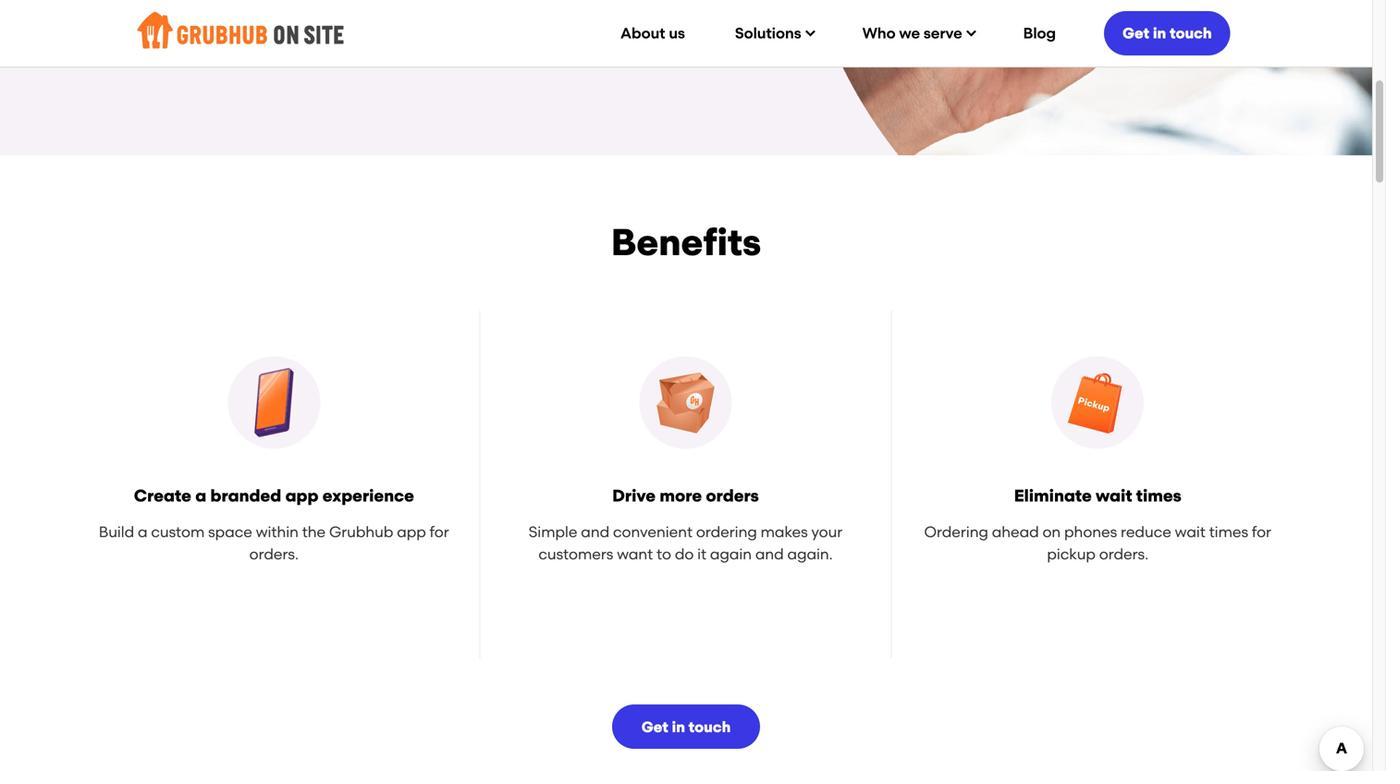 Task type: locate. For each thing, give the bounding box(es) containing it.
custom
[[151, 523, 205, 541]]

wait
[[1096, 486, 1133, 506], [1175, 523, 1206, 541]]

1 horizontal spatial and
[[756, 546, 784, 563]]

1 horizontal spatial orders.
[[1100, 546, 1149, 563]]

within
[[256, 523, 299, 541]]

a
[[195, 486, 206, 506], [138, 523, 148, 541]]

to
[[657, 546, 671, 563]]

1 horizontal spatial get
[[1123, 25, 1150, 42]]

convenient
[[613, 523, 693, 541]]

for
[[430, 523, 449, 541], [1252, 523, 1272, 541]]

times right reduce
[[1209, 523, 1249, 541]]

and up customers
[[581, 523, 610, 541]]

get in touch
[[1123, 25, 1212, 42], [642, 719, 731, 736]]

get
[[1123, 25, 1150, 42], [642, 719, 668, 736]]

0 horizontal spatial in
[[672, 719, 685, 736]]

us
[[669, 25, 685, 42]]

who we serve link
[[842, 11, 994, 56]]

0 horizontal spatial for
[[430, 523, 449, 541]]

0 vertical spatial and
[[581, 523, 610, 541]]

a right build
[[138, 523, 148, 541]]

1 vertical spatial wait
[[1175, 523, 1206, 541]]

1 horizontal spatial app
[[397, 523, 426, 541]]

0 horizontal spatial wait
[[1096, 486, 1133, 506]]

app inside build a custom space within the grubhub app for orders.
[[397, 523, 426, 541]]

0 horizontal spatial a
[[138, 523, 148, 541]]

0 horizontal spatial times
[[1137, 486, 1182, 506]]

app right grubhub at the bottom
[[397, 523, 426, 541]]

0 vertical spatial get in touch link
[[1104, 8, 1231, 58]]

0 horizontal spatial orders.
[[249, 546, 299, 563]]

1 vertical spatial get
[[642, 719, 668, 736]]

0 vertical spatial a
[[195, 486, 206, 506]]

build a custom space within the grubhub app for orders.
[[99, 523, 449, 563]]

1 orders. from the left
[[249, 546, 299, 563]]

1 vertical spatial times
[[1209, 523, 1249, 541]]

1 horizontal spatial wait
[[1175, 523, 1206, 541]]

who
[[863, 25, 896, 42]]

eliminate wait times image
[[1052, 356, 1144, 449]]

orders. inside ordering ahead on phones reduce wait times for pickup orders.
[[1100, 546, 1149, 563]]

0 horizontal spatial get
[[642, 719, 668, 736]]

a for create
[[195, 486, 206, 506]]

in
[[1153, 25, 1167, 42], [672, 719, 685, 736]]

0 horizontal spatial get in touch link
[[612, 705, 760, 749]]

solutions
[[735, 25, 802, 42]]

times
[[1137, 486, 1182, 506], [1209, 523, 1249, 541]]

pickup
[[1047, 546, 1096, 563]]

benefits
[[611, 220, 761, 265]]

1 horizontal spatial get in touch link
[[1104, 8, 1231, 58]]

wait right reduce
[[1175, 523, 1206, 541]]

app up the the
[[285, 486, 319, 506]]

a inside build a custom space within the grubhub app for orders.
[[138, 523, 148, 541]]

ahead
[[992, 523, 1039, 541]]

branded
[[210, 486, 281, 506]]

do
[[675, 546, 694, 563]]

orders. down reduce
[[1100, 546, 1149, 563]]

experience
[[323, 486, 414, 506]]

0 vertical spatial get
[[1123, 25, 1150, 42]]

touch
[[1170, 25, 1212, 42], [689, 719, 731, 736]]

orders
[[706, 486, 759, 506]]

0 vertical spatial times
[[1137, 486, 1182, 506]]

and
[[581, 523, 610, 541], [756, 546, 784, 563]]

0 vertical spatial app
[[285, 486, 319, 506]]

1 horizontal spatial for
[[1252, 523, 1272, 541]]

orders.
[[249, 546, 299, 563], [1100, 546, 1149, 563]]

grubhub onsite logo image
[[137, 7, 344, 53]]

who we serve
[[863, 25, 963, 42]]

0 vertical spatial wait
[[1096, 486, 1133, 506]]

serve
[[924, 25, 963, 42]]

1 vertical spatial a
[[138, 523, 148, 541]]

drive
[[613, 486, 656, 506]]

phones
[[1065, 523, 1118, 541]]

0 horizontal spatial app
[[285, 486, 319, 506]]

1 for from the left
[[430, 523, 449, 541]]

grubhub
[[329, 523, 393, 541]]

orders. inside build a custom space within the grubhub app for orders.
[[249, 546, 299, 563]]

1 horizontal spatial get in touch
[[1123, 25, 1212, 42]]

0 horizontal spatial get in touch
[[642, 719, 731, 736]]

1 horizontal spatial times
[[1209, 523, 1249, 541]]

wait up phones
[[1096, 486, 1133, 506]]

2 for from the left
[[1252, 523, 1272, 541]]

grubhub onsite mobile ordering image
[[794, 0, 1386, 155]]

again
[[710, 546, 752, 563]]

1 vertical spatial and
[[756, 546, 784, 563]]

a right create
[[195, 486, 206, 506]]

0 horizontal spatial touch
[[689, 719, 731, 736]]

ordering ahead on phones reduce wait times for pickup orders.
[[924, 523, 1272, 563]]

1 horizontal spatial touch
[[1170, 25, 1212, 42]]

1 horizontal spatial a
[[195, 486, 206, 506]]

makes
[[761, 523, 808, 541]]

1 vertical spatial touch
[[689, 719, 731, 736]]

create a branded app experience image
[[228, 356, 320, 449]]

2 orders. from the left
[[1100, 546, 1149, 563]]

create a branded app experience
[[134, 486, 414, 506]]

1 vertical spatial app
[[397, 523, 426, 541]]

space
[[208, 523, 252, 541]]

simple and convenient ordering makes your customers want to do it again and again.
[[529, 523, 843, 563]]

0 vertical spatial in
[[1153, 25, 1167, 42]]

app
[[285, 486, 319, 506], [397, 523, 426, 541]]

1 vertical spatial in
[[672, 719, 685, 736]]

and down the "makes"
[[756, 546, 784, 563]]

solutions link
[[715, 11, 833, 56]]

on
[[1043, 523, 1061, 541]]

get in touch link
[[1104, 8, 1231, 58], [612, 705, 760, 749]]

times up reduce
[[1137, 486, 1182, 506]]

orders. down within on the bottom of page
[[249, 546, 299, 563]]



Task type: vqa. For each thing, say whether or not it's contained in the screenshot.
the bottommost touch
yes



Task type: describe. For each thing, give the bounding box(es) containing it.
reduce
[[1121, 523, 1172, 541]]

for inside ordering ahead on phones reduce wait times for pickup orders.
[[1252, 523, 1272, 541]]

customers
[[539, 546, 614, 563]]

about
[[621, 25, 666, 42]]

again.
[[788, 546, 833, 563]]

simple
[[529, 523, 578, 541]]

0 vertical spatial touch
[[1170, 25, 1212, 42]]

ordering
[[696, 523, 757, 541]]

a for build
[[138, 523, 148, 541]]

we
[[899, 25, 920, 42]]

1 vertical spatial get in touch link
[[612, 705, 760, 749]]

wait inside ordering ahead on phones reduce wait times for pickup orders.
[[1175, 523, 1206, 541]]

ordering
[[924, 523, 989, 541]]

blog
[[1024, 25, 1056, 42]]

times inside ordering ahead on phones reduce wait times for pickup orders.
[[1209, 523, 1249, 541]]

0 vertical spatial get in touch
[[1123, 25, 1212, 42]]

create
[[134, 486, 191, 506]]

orders. for branded
[[249, 546, 299, 563]]

it
[[698, 546, 707, 563]]

more
[[660, 486, 702, 506]]

orders. for times
[[1100, 546, 1149, 563]]

build
[[99, 523, 134, 541]]

want
[[617, 546, 653, 563]]

eliminate
[[1014, 486, 1092, 506]]

1 horizontal spatial in
[[1153, 25, 1167, 42]]

eliminate wait times
[[1014, 486, 1182, 506]]

blog link
[[1003, 11, 1077, 56]]

drive more orders
[[613, 486, 759, 506]]

1 vertical spatial get in touch
[[642, 719, 731, 736]]

about us
[[621, 25, 685, 42]]

about us link
[[600, 11, 706, 56]]

0 horizontal spatial and
[[581, 523, 610, 541]]

drive more orders image
[[640, 356, 732, 449]]

for inside build a custom space within the grubhub app for orders.
[[430, 523, 449, 541]]

the
[[302, 523, 326, 541]]

your
[[812, 523, 843, 541]]



